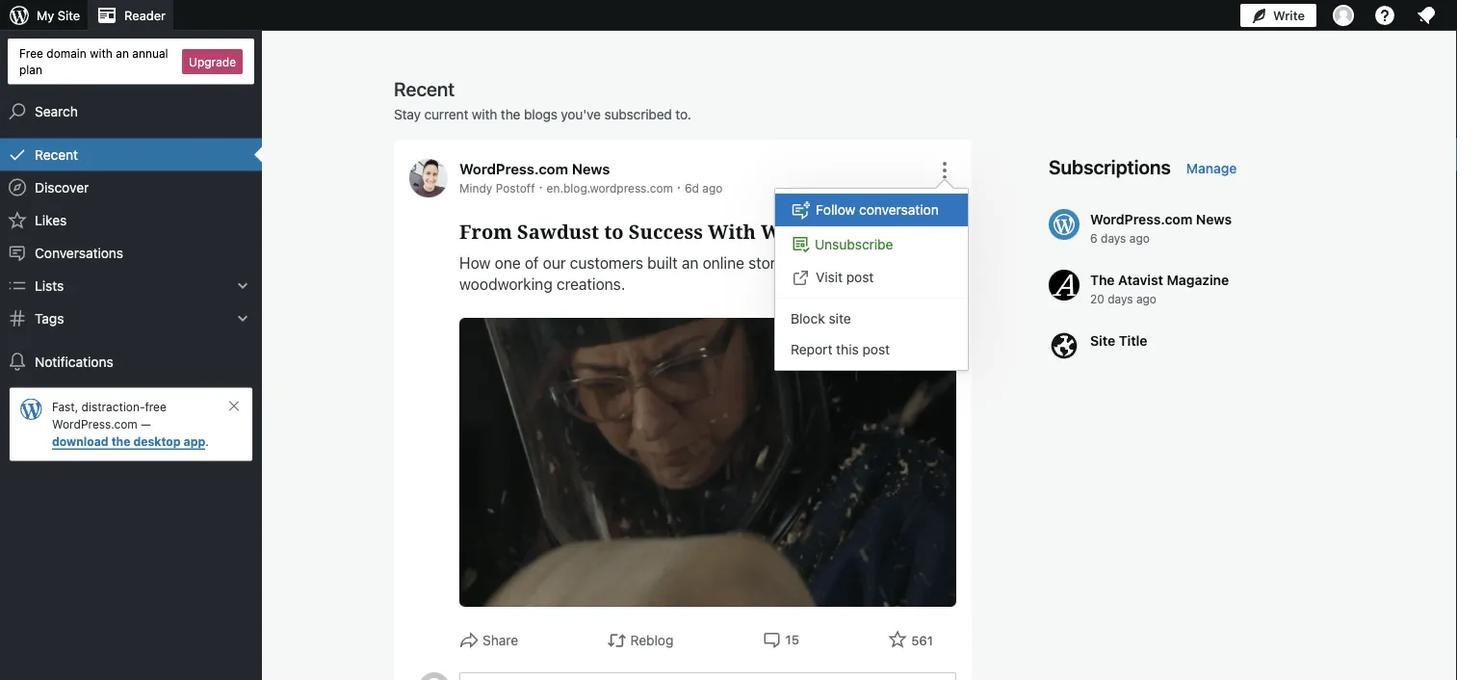 Task type: describe. For each thing, give the bounding box(es) containing it.
mindy
[[460, 181, 493, 195]]

download
[[52, 435, 108, 449]]

my profile image
[[1334, 5, 1355, 26]]

news for ·
[[572, 160, 610, 177]]

discover
[[35, 179, 89, 195]]

this
[[837, 342, 859, 357]]

unsubscribe button
[[776, 226, 968, 261]]

wordpress.com news link
[[460, 160, 610, 177]]

discover link
[[0, 171, 262, 204]]

to
[[604, 218, 624, 245]]

menu containing follow conversation
[[776, 189, 968, 370]]

with inside free domain with an annual plan
[[90, 46, 113, 60]]

wordpress.com inside the wordpress.com news 6 days ago
[[1091, 211, 1193, 227]]

title
[[1119, 332, 1148, 348]]

15 button
[[763, 630, 800, 649]]

our
[[543, 254, 566, 272]]

report this post
[[791, 342, 890, 357]]

site title
[[1091, 332, 1148, 348]]

upgrade button
[[182, 49, 243, 74]]

keyboard_arrow_down image
[[233, 309, 252, 328]]

tags
[[35, 310, 64, 326]]

block
[[791, 310, 825, 326]]

1 vertical spatial post
[[863, 342, 890, 357]]

561 button
[[889, 630, 934, 652]]

free
[[145, 400, 167, 414]]

subscribed to.
[[605, 106, 692, 122]]

with inside recent stay current with the blogs you've subscribed to.
[[472, 106, 497, 122]]

annual
[[132, 46, 168, 60]]

ago inside the wordpress.com news 6 days ago
[[1130, 231, 1150, 245]]

dismiss image
[[226, 399, 242, 414]]

toggle menu image
[[934, 159, 957, 182]]

report this post button
[[776, 334, 968, 365]]

follow conversation button
[[776, 194, 968, 226]]

sawdust
[[517, 218, 599, 245]]

—
[[141, 418, 151, 431]]

with
[[708, 218, 756, 245]]

success
[[629, 218, 703, 245]]

conversations link
[[0, 237, 262, 269]]

of
[[525, 254, 539, 272]]

her
[[812, 254, 835, 272]]

reblog
[[631, 633, 674, 648]]

search link
[[0, 95, 262, 128]]

distraction-
[[82, 400, 145, 414]]

ago inside wordpress.com news mindy postoff · en.blog.wordpress.com · 6d ago
[[703, 181, 723, 195]]

news for ago
[[1197, 211, 1232, 227]]

the inside recent stay current with the blogs you've subscribed to.
[[501, 106, 521, 122]]

app
[[184, 435, 205, 449]]

magazine
[[1167, 272, 1230, 288]]

reader
[[124, 8, 166, 23]]

for
[[788, 254, 808, 272]]

how
[[460, 254, 491, 272]]

days inside the wordpress.com news 6 days ago
[[1101, 231, 1127, 245]]

you've
[[561, 106, 601, 122]]

plan
[[19, 62, 42, 76]]

visit post button
[[776, 261, 968, 294]]

recent for recent stay current with the blogs you've subscribed to.
[[394, 77, 455, 100]]

0 vertical spatial site
[[58, 8, 80, 23]]

manage link
[[1187, 159, 1238, 178]]

wordpress.com inside from sawdust to success with wordpress.com how one of our customers built an online store for her woodworking creations.
[[761, 218, 914, 245]]

mindy postoff link
[[460, 181, 535, 195]]

follow
[[816, 201, 856, 217]]

my site
[[37, 8, 80, 23]]

block site button
[[776, 303, 968, 334]]

visit
[[816, 269, 843, 285]]

an inside from sawdust to success with wordpress.com how one of our customers built an online store for her woodworking creations.
[[682, 254, 699, 272]]

days inside 'the atavist magazine 20 days ago'
[[1108, 292, 1134, 305]]

current
[[424, 106, 469, 122]]

the
[[1091, 272, 1115, 288]]

online
[[703, 254, 745, 272]]

postoff
[[496, 181, 535, 195]]

2 · from the left
[[677, 179, 681, 195]]

share
[[483, 633, 519, 648]]

wordpress.com inside wordpress.com news mindy postoff · en.blog.wordpress.com · 6d ago
[[460, 160, 568, 177]]

from sawdust to success with wordpress.com how one of our customers built an online store for her woodworking creations.
[[460, 218, 914, 293]]

notifications
[[35, 354, 113, 370]]

the inside fast, distraction-free wordpress.com — download the desktop app .
[[111, 435, 130, 449]]

domain
[[47, 46, 87, 60]]

keyboard_arrow_down image
[[233, 276, 252, 295]]

write link
[[1241, 0, 1317, 31]]

visit post
[[816, 269, 874, 285]]

en.blog.wordpress.com link
[[547, 181, 673, 195]]

manage
[[1187, 160, 1238, 176]]

manage your notifications image
[[1415, 4, 1439, 27]]

an inside free domain with an annual plan
[[116, 46, 129, 60]]

upgrade
[[189, 55, 236, 68]]

blogs
[[524, 106, 558, 122]]



Task type: locate. For each thing, give the bounding box(es) containing it.
0 horizontal spatial the
[[111, 435, 130, 449]]

recent stay current with the blogs you've subscribed to.
[[394, 77, 692, 122]]

1 vertical spatial ago
[[1130, 231, 1150, 245]]

subscriptions
[[1049, 155, 1171, 178]]

wordpress.com inside fast, distraction-free wordpress.com — download the desktop app .
[[52, 418, 138, 431]]

1 vertical spatial with
[[472, 106, 497, 122]]

news
[[572, 160, 610, 177], [1197, 211, 1232, 227]]

atavist
[[1119, 272, 1164, 288]]

tooltip
[[765, 178, 969, 371]]

1 horizontal spatial recent
[[394, 77, 455, 100]]

the atavist magazine 20 days ago
[[1091, 272, 1230, 305]]

days right "20"
[[1108, 292, 1134, 305]]

0 vertical spatial ago
[[703, 181, 723, 195]]

wordpress.com up 6
[[1091, 211, 1193, 227]]

fast, distraction-free wordpress.com — download the desktop app .
[[52, 400, 209, 449]]

0 horizontal spatial with
[[90, 46, 113, 60]]

an left 'annual'
[[116, 46, 129, 60]]

1 vertical spatial site
[[1091, 332, 1116, 348]]

6d
[[685, 181, 699, 195]]

post right the visit
[[847, 269, 874, 285]]

0 horizontal spatial site
[[58, 8, 80, 23]]

recent inside recent stay current with the blogs you've subscribed to.
[[394, 77, 455, 100]]

search
[[35, 103, 78, 119]]

follow conversation
[[816, 201, 939, 217]]

notifications link
[[0, 346, 262, 378]]

0 vertical spatial days
[[1101, 231, 1127, 245]]

unsubscribe
[[815, 236, 894, 252]]

with right domain on the left top of the page
[[90, 46, 113, 60]]

stay
[[394, 106, 421, 122]]

my site link
[[0, 0, 88, 31]]

site inside from sawdust to success with wordpress.com "main content"
[[1091, 332, 1116, 348]]

mindy postoff image
[[410, 159, 448, 198]]

recent
[[394, 77, 455, 100], [35, 147, 78, 162]]

en.blog.wordpress.com
[[547, 181, 673, 195]]

1 horizontal spatial ·
[[677, 179, 681, 195]]

wordpress.com down follow
[[761, 218, 914, 245]]

from
[[460, 218, 512, 245]]

an right built
[[682, 254, 699, 272]]

Add a comment… text field
[[460, 673, 957, 680]]

0 vertical spatial news
[[572, 160, 610, 177]]

my
[[37, 8, 54, 23]]

1 horizontal spatial news
[[1197, 211, 1232, 227]]

1 vertical spatial days
[[1108, 292, 1134, 305]]

recent link
[[0, 138, 262, 171]]

news up en.blog.wordpress.com
[[572, 160, 610, 177]]

1 horizontal spatial the
[[501, 106, 521, 122]]

· down the wordpress.com news link at the left top
[[539, 179, 543, 195]]

news down manage link
[[1197, 211, 1232, 227]]

wordpress.com up download
[[52, 418, 138, 431]]

recent up 'discover' on the left of page
[[35, 147, 78, 162]]

report
[[791, 342, 833, 357]]

share button
[[460, 630, 519, 651]]

ago up atavist
[[1130, 231, 1150, 245]]

0 horizontal spatial ·
[[539, 179, 543, 195]]

0 horizontal spatial news
[[572, 160, 610, 177]]

0 horizontal spatial an
[[116, 46, 129, 60]]

news inside the wordpress.com news 6 days ago
[[1197, 211, 1232, 227]]

wordpress.com news mindy postoff · en.blog.wordpress.com · 6d ago
[[460, 160, 723, 195]]

site left title
[[1091, 332, 1116, 348]]

1 vertical spatial an
[[682, 254, 699, 272]]

site right the my
[[58, 8, 80, 23]]

site
[[829, 310, 851, 326]]

ago down atavist
[[1137, 292, 1157, 305]]

store
[[749, 254, 784, 272]]

ago
[[703, 181, 723, 195], [1130, 231, 1150, 245], [1137, 292, 1157, 305]]

help image
[[1374, 4, 1397, 27]]

from sawdust to success with wordpress.com main content
[[394, 76, 1327, 680]]

lists link
[[0, 269, 262, 302]]

1 · from the left
[[539, 179, 543, 195]]

free domain with an annual plan
[[19, 46, 168, 76]]

news inside wordpress.com news mindy postoff · en.blog.wordpress.com · 6d ago
[[572, 160, 610, 177]]

wordpress.com
[[460, 160, 568, 177], [1091, 211, 1193, 227], [761, 218, 914, 245], [52, 418, 138, 431]]

from sawdust to success with wordpress.com link
[[460, 218, 957, 246]]

customers
[[570, 254, 644, 272]]

20
[[1091, 292, 1105, 305]]

1 horizontal spatial site
[[1091, 332, 1116, 348]]

6d ago link
[[685, 181, 723, 195]]

reblog button
[[607, 630, 674, 651]]

free
[[19, 46, 43, 60]]

1 horizontal spatial an
[[682, 254, 699, 272]]

site
[[58, 8, 80, 23], [1091, 332, 1116, 348]]

conversations
[[35, 245, 123, 261]]

ago right the 6d
[[703, 181, 723, 195]]

reader link
[[88, 0, 173, 31]]

wordpress.com news 6 days ago
[[1091, 211, 1232, 245]]

0 vertical spatial recent
[[394, 77, 455, 100]]

6
[[1091, 231, 1098, 245]]

1 vertical spatial the
[[111, 435, 130, 449]]

with right the "current"
[[472, 106, 497, 122]]

·
[[539, 179, 543, 195], [677, 179, 681, 195]]

tooltip containing follow conversation
[[765, 178, 969, 371]]

days right 6
[[1101, 231, 1127, 245]]

0 vertical spatial the
[[501, 106, 521, 122]]

fast,
[[52, 400, 78, 414]]

ago inside 'the atavist magazine 20 days ago'
[[1137, 292, 1157, 305]]

conversation
[[860, 201, 939, 217]]

the
[[501, 106, 521, 122], [111, 435, 130, 449]]

likes link
[[0, 204, 262, 237]]

the down "distraction-"
[[111, 435, 130, 449]]

menu
[[776, 189, 968, 370]]

1 vertical spatial recent
[[35, 147, 78, 162]]

561
[[912, 633, 934, 647]]

1 horizontal spatial with
[[472, 106, 497, 122]]

recent up stay
[[394, 77, 455, 100]]

post right this
[[863, 342, 890, 357]]

15
[[786, 633, 800, 647]]

write
[[1274, 8, 1306, 23]]

· left the 6d
[[677, 179, 681, 195]]

recent for recent
[[35, 147, 78, 162]]

wordpress.com up postoff
[[460, 160, 568, 177]]

0 vertical spatial post
[[847, 269, 874, 285]]

built
[[648, 254, 678, 272]]

2 vertical spatial ago
[[1137, 292, 1157, 305]]

one
[[495, 254, 521, 272]]

site title link
[[1049, 330, 1309, 363]]

0 vertical spatial an
[[116, 46, 129, 60]]

days
[[1101, 231, 1127, 245], [1108, 292, 1134, 305]]

block site
[[791, 310, 851, 326]]

1 vertical spatial news
[[1197, 211, 1232, 227]]

0 horizontal spatial recent
[[35, 147, 78, 162]]

desktop
[[133, 435, 181, 449]]

likes
[[35, 212, 67, 228]]

the left blogs
[[501, 106, 521, 122]]

.
[[205, 435, 209, 449]]

0 vertical spatial with
[[90, 46, 113, 60]]



Task type: vqa. For each thing, say whether or not it's contained in the screenshot.
More options for site Site Title image
no



